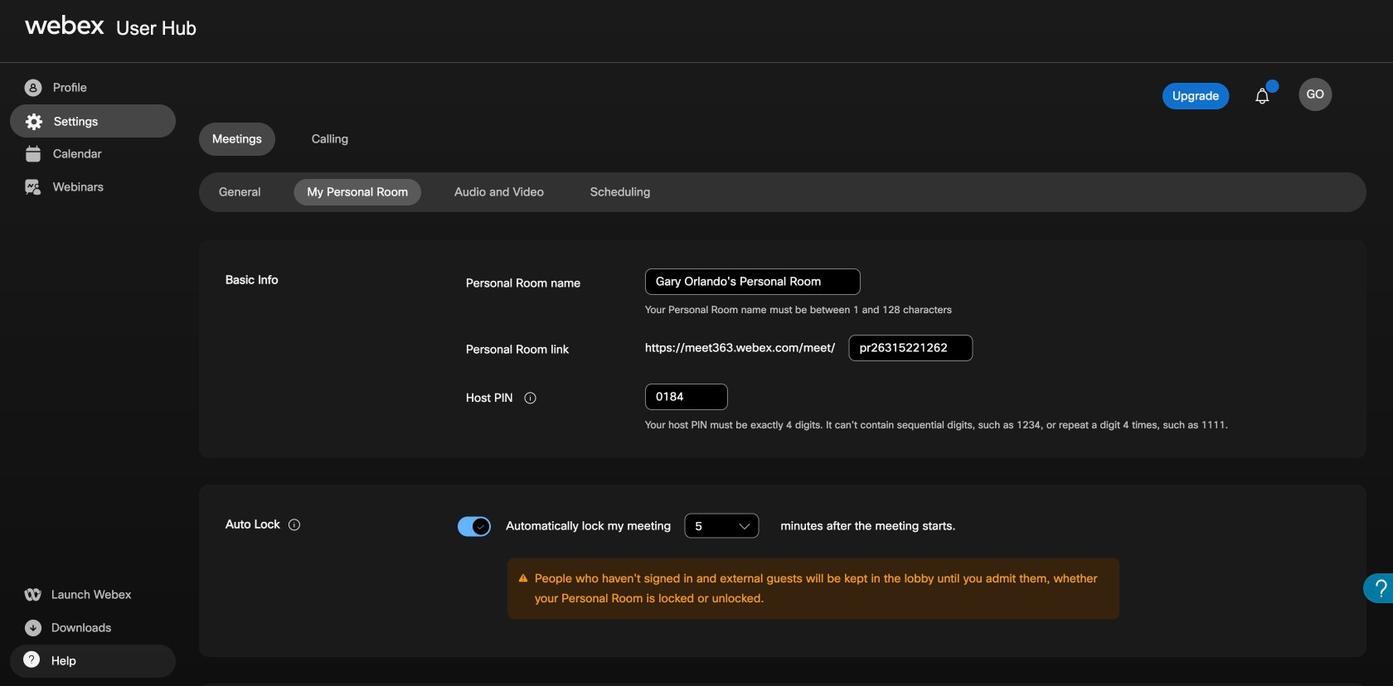 Task type: describe. For each thing, give the bounding box(es) containing it.
mds content download_filled image
[[22, 619, 43, 639]]

mds settings_filled image
[[23, 112, 44, 132]]

ng help active image
[[22, 652, 40, 669]]

1 tab list from the top
[[199, 123, 1367, 156]]

2 tab list from the top
[[199, 179, 1367, 206]]

mds webinar_filled image
[[22, 178, 43, 197]]

cisco webex image
[[25, 15, 105, 35]]



Task type: locate. For each thing, give the bounding box(es) containing it.
mds people circle_filled image
[[22, 78, 43, 98]]

tab list
[[199, 123, 1367, 156], [199, 179, 1367, 206]]

mds webex helix filled image
[[22, 586, 43, 606]]

0 vertical spatial tab list
[[199, 123, 1367, 156]]

alert
[[645, 304, 1341, 317]]

1 vertical spatial tab list
[[199, 179, 1367, 206]]

mds meetings_filled image
[[22, 144, 43, 164]]

mds check_bold image
[[477, 522, 485, 533]]

None text field
[[645, 269, 861, 295], [849, 335, 974, 362], [645, 384, 728, 411], [645, 269, 861, 295], [849, 335, 974, 362], [645, 384, 728, 411]]



Task type: vqa. For each thing, say whether or not it's contained in the screenshot.
text box
yes



